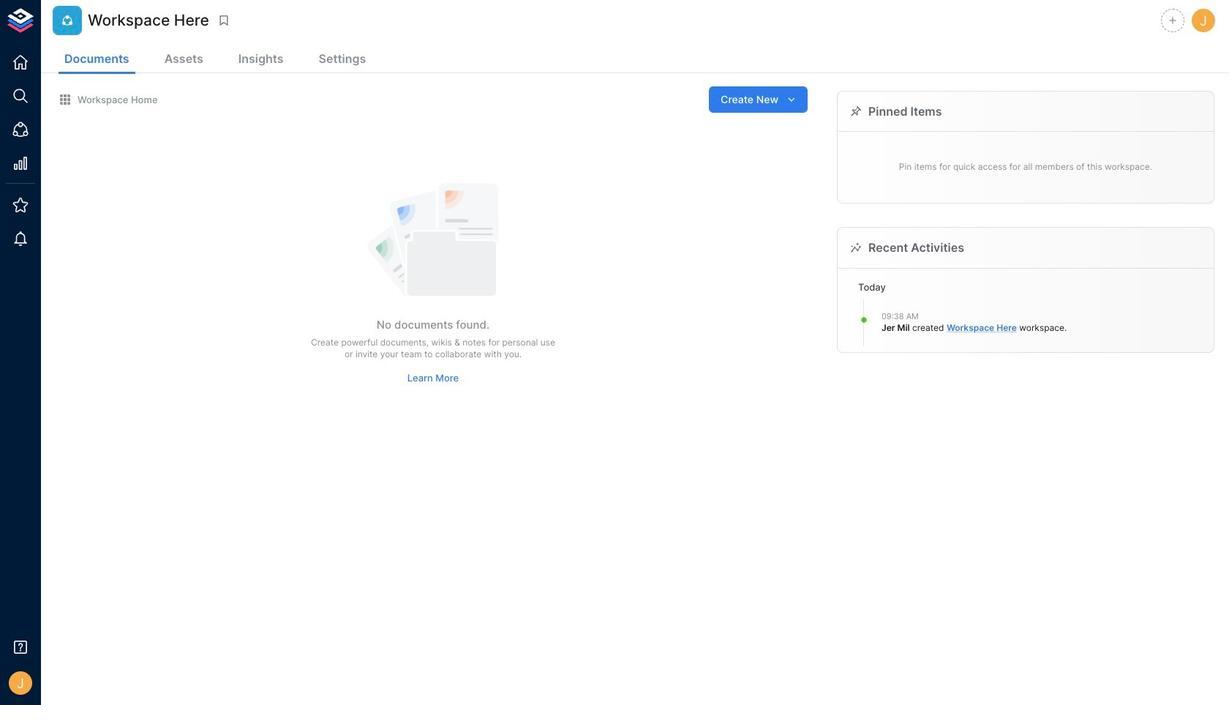 Task type: locate. For each thing, give the bounding box(es) containing it.
bookmark image
[[217, 14, 230, 27]]



Task type: vqa. For each thing, say whether or not it's contained in the screenshot.
'Bookmark' icon
yes



